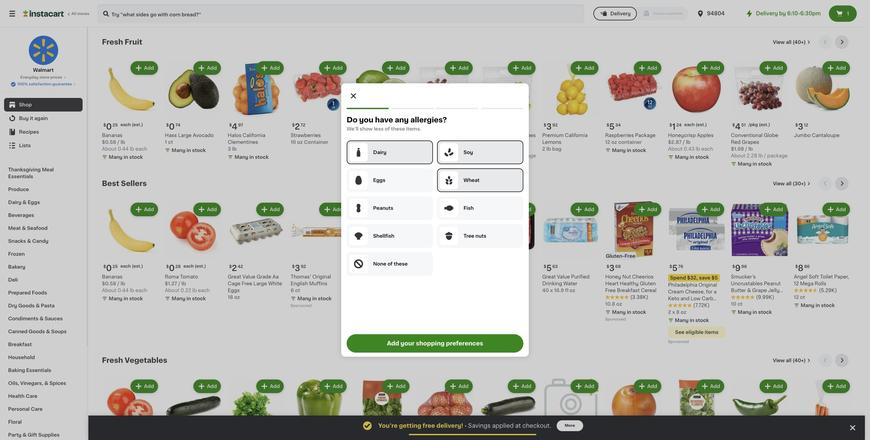 Task type: vqa. For each thing, say whether or not it's contained in the screenshot.
comfort at the right bottom of page
no



Task type: locate. For each thing, give the bounding box(es) containing it.
1 horizontal spatial save
[[699, 276, 711, 280]]

/pkg inside $4.51 per package (estimated) element
[[749, 123, 758, 127]]

3
[[547, 123, 552, 131], [798, 123, 804, 131], [228, 147, 231, 151], [295, 264, 300, 272], [358, 264, 363, 272], [610, 264, 615, 272]]

•
[[465, 423, 467, 428]]

1 horizontal spatial california
[[565, 133, 588, 138]]

3 item carousel region from the top
[[102, 354, 852, 440]]

$ inside $ 0 74
[[166, 123, 169, 127]]

peanut
[[764, 281, 781, 286]]

$ 3 92 up premium
[[544, 123, 558, 131]]

0 horizontal spatial delivery
[[611, 11, 631, 16]]

red
[[731, 140, 741, 145], [417, 140, 426, 145]]

thomas'
[[291, 275, 311, 279]]

bag
[[553, 147, 562, 151]]

delivery inside button
[[611, 11, 631, 16]]

0 horizontal spatial great
[[228, 275, 241, 279]]

eggs down cage
[[228, 288, 240, 293]]

& left candy
[[27, 239, 31, 244]]

free down 'heart'
[[606, 288, 616, 293]]

cereal
[[641, 288, 657, 293]]

1 horizontal spatial value
[[557, 275, 570, 279]]

$ for spend $20, save $5
[[355, 265, 358, 269]]

goods down "prepared foods"
[[18, 303, 35, 308]]

free inside honey nut cheerios heart healthy gluten free breakfast cereal
[[606, 288, 616, 293]]

bananas for each (est.)
[[102, 275, 123, 279]]

0 vertical spatial these
[[391, 127, 405, 131]]

2 down lemons
[[543, 147, 546, 151]]

100%
[[17, 82, 28, 86]]

2 vertical spatial all
[[786, 358, 792, 363]]

all
[[786, 40, 792, 45], [786, 181, 792, 186], [786, 358, 792, 363]]

8 down lifestyle
[[677, 310, 680, 315]]

$ 3 92 for premium california lemons
[[544, 123, 558, 131]]

bananas for 0
[[102, 133, 123, 138]]

2 $0.58 from the top
[[102, 281, 116, 286]]

1 vertical spatial eggs
[[28, 200, 40, 205]]

thanksgiving
[[8, 167, 41, 172]]

$ 3 92
[[544, 123, 558, 131], [292, 264, 306, 272]]

original inside thomas' original english muffins 6 ct
[[313, 275, 331, 279]]

2 /pkg from the left
[[435, 123, 444, 127]]

2 inside premium california lemons 2 lb bag
[[543, 147, 546, 151]]

bananas $0.58 / lb about 0.44 lb each
[[102, 133, 147, 151], [102, 275, 147, 293]]

1 vertical spatial bananas $0.58 / lb about 0.44 lb each
[[102, 275, 147, 293]]

0 horizontal spatial /pkg
[[435, 123, 444, 127]]

1 vertical spatial fresh
[[102, 357, 123, 364]]

walmart logo image
[[28, 35, 58, 65]]

view all (40+)
[[773, 40, 806, 45], [773, 358, 806, 363]]

eggs down produce link
[[28, 200, 40, 205]]

(est.)
[[132, 123, 143, 127], [696, 123, 707, 127], [759, 123, 771, 127], [445, 123, 456, 127], [132, 264, 143, 268], [195, 264, 206, 268]]

california inside the halos california clementines 3 lb
[[243, 133, 266, 138]]

great inside great value grade aa cage free large white eggs 18 oz
[[228, 275, 241, 279]]

2 vertical spatial free
[[606, 288, 616, 293]]

& left pasta
[[36, 303, 40, 308]]

0 horizontal spatial california
[[243, 133, 266, 138]]

allergies?
[[411, 116, 447, 123]]

product group
[[102, 60, 160, 162], [165, 60, 222, 155], [228, 60, 285, 162], [291, 60, 348, 146], [354, 60, 411, 155], [417, 60, 474, 169], [480, 60, 537, 169], [543, 60, 600, 152], [606, 60, 663, 155], [669, 60, 726, 162], [731, 60, 789, 169], [794, 60, 852, 139], [102, 201, 160, 303], [165, 201, 222, 303], [228, 201, 285, 301], [291, 201, 348, 310], [354, 201, 411, 339], [417, 201, 474, 310], [480, 201, 537, 303], [543, 201, 600, 294], [606, 201, 663, 323], [669, 201, 726, 346], [731, 201, 789, 317], [794, 201, 852, 310], [102, 378, 160, 440], [165, 378, 222, 440], [228, 378, 285, 440], [291, 378, 348, 440], [354, 378, 411, 440], [417, 378, 474, 440], [480, 378, 537, 440], [543, 378, 600, 440], [606, 378, 663, 440], [669, 378, 726, 440], [731, 378, 789, 440], [794, 378, 852, 440]]

ct down hass
[[168, 140, 173, 145]]

0 horizontal spatial dairy
[[8, 200, 21, 205]]

2 25 from the top
[[113, 265, 118, 269]]

0 vertical spatial 18
[[432, 265, 436, 269]]

free up nut
[[625, 254, 636, 259]]

package down green seedless grapes bag
[[516, 153, 536, 158]]

each inside "element"
[[685, 123, 695, 127]]

0 vertical spatial 42
[[367, 133, 373, 138]]

1 all from the top
[[786, 40, 792, 45]]

& left gift
[[23, 433, 27, 437]]

care inside personal care link
[[31, 407, 43, 412]]

1 inside $1.24 each (estimated) "element"
[[673, 123, 676, 131]]

save right $32,
[[699, 276, 711, 280]]

5 for $ 5 63
[[547, 264, 552, 272]]

1 vertical spatial original
[[699, 283, 717, 287]]

& left sauces
[[40, 316, 44, 321]]

0 vertical spatial view
[[773, 40, 785, 45]]

baking essentials
[[8, 368, 51, 373]]

5 left 63
[[547, 264, 552, 272]]

0 horizontal spatial value
[[243, 275, 256, 279]]

oz down cage
[[234, 295, 240, 300]]

1 view all (40+) from the top
[[773, 40, 806, 45]]

ct inside thomas' original english muffins 6 ct
[[295, 288, 300, 293]]

walmart link
[[28, 35, 58, 73]]

0 horizontal spatial original
[[313, 275, 331, 279]]

meat & seafood link
[[4, 222, 83, 235]]

3 left 68 on the right bottom
[[610, 264, 615, 272]]

about 2.43 lb / package
[[480, 153, 536, 158]]

bounty
[[417, 275, 434, 279]]

apples
[[697, 133, 714, 138]]

fresh
[[102, 38, 123, 46], [102, 357, 123, 364]]

2 all from the top
[[786, 181, 792, 186]]

0 vertical spatial 25
[[113, 123, 118, 127]]

breakfast
[[617, 288, 640, 293], [8, 342, 32, 347]]

22
[[421, 264, 431, 272]]

1 horizontal spatial delivery
[[757, 11, 778, 16]]

$ for spend $32, save $5
[[670, 265, 673, 269]]

8 left 86
[[798, 264, 804, 272]]

0 horizontal spatial red
[[417, 140, 426, 145]]

& inside canned goods & soups link
[[46, 329, 50, 334]]

sponsored badge image for $ 3 68
[[606, 318, 626, 321]]

0 vertical spatial dairy
[[373, 150, 387, 155]]

42 inside lime 42 1 each
[[367, 133, 373, 138]]

$5 for 5
[[712, 276, 718, 280]]

x down lifestyle
[[673, 310, 676, 315]]

canned goods & soups
[[8, 329, 67, 334]]

$ inside $ 0 33
[[355, 123, 358, 127]]

1 spend from the left
[[356, 276, 372, 280]]

nut
[[623, 275, 631, 279]]

grapes down the harvest
[[428, 140, 445, 145]]

2 horizontal spatial free
[[625, 254, 636, 259]]

seedless inside green seedless grapes bag
[[496, 133, 518, 138]]

view inside view all (30+) popup button
[[774, 181, 785, 186]]

18 down cage
[[228, 295, 233, 300]]

0 horizontal spatial 42
[[238, 265, 243, 269]]

care inside health care link
[[26, 394, 37, 399]]

1 inside the "1" button
[[848, 11, 850, 16]]

product group containing 22
[[417, 201, 474, 310]]

grapes down conventional
[[742, 140, 760, 145]]

16.9
[[554, 288, 564, 293]]

1 vertical spatial 92
[[301, 265, 306, 269]]

1 horizontal spatial grapes
[[519, 133, 536, 138]]

1 $0.58 from the top
[[102, 140, 116, 145]]

1 vertical spatial (40+)
[[793, 358, 806, 363]]

2 $5 from the left
[[712, 276, 718, 280]]

$5 down none of these
[[397, 276, 404, 280]]

red down sun
[[417, 140, 426, 145]]

1 horizontal spatial $5
[[712, 276, 718, 280]]

1 value from the left
[[557, 275, 570, 279]]

3 down halos
[[228, 147, 231, 151]]

essentials inside 'thanksgiving meal essentials'
[[8, 174, 33, 179]]

fresh for fresh fruit
[[102, 38, 123, 46]]

essentials up oils, vinegars, & spices
[[26, 368, 51, 373]]

save for 3
[[385, 276, 396, 280]]

2 $0.25 each (estimated) element from the top
[[102, 262, 160, 273]]

breakfast up 'household' on the bottom left
[[8, 342, 32, 347]]

1 horizontal spatial 42
[[367, 133, 373, 138]]

original for cheese,
[[699, 283, 717, 287]]

2 vertical spatial eggs
[[228, 288, 240, 293]]

1 horizontal spatial spend
[[671, 276, 686, 280]]

dairy for dairy & eggs
[[8, 200, 21, 205]]

1 package from the left
[[516, 153, 536, 158]]

$ inside $ 2 42
[[229, 265, 232, 269]]

1 vertical spatial view all (40+) button
[[771, 354, 814, 367]]

value left 'grade'
[[243, 275, 256, 279]]

1 bananas from the top
[[102, 133, 123, 138]]

$ inside $ 8 86
[[796, 265, 798, 269]]

2 fresh from the top
[[102, 357, 123, 364]]

5 left 34
[[610, 123, 615, 131]]

sponsored badge image
[[291, 304, 311, 308], [606, 318, 626, 321], [354, 333, 374, 337], [669, 340, 689, 344]]

3 up premium
[[547, 123, 552, 131]]

4 left 97
[[232, 123, 238, 131]]

roma
[[165, 275, 179, 279]]

1 item carousel region from the top
[[102, 35, 852, 171]]

ct inside 'hass large avocado 1 ct'
[[168, 140, 173, 145]]

1 view from the top
[[773, 40, 785, 45]]

0
[[106, 123, 112, 131], [169, 123, 175, 131], [358, 123, 364, 131], [106, 264, 112, 272], [169, 264, 175, 272]]

5 for $ 5 76
[[673, 264, 678, 272]]

breakfast inside honey nut cheerios heart healthy gluten free breakfast cereal
[[617, 288, 640, 293]]

party
[[8, 433, 21, 437]]

5 left 76
[[673, 264, 678, 272]]

1 vertical spatial breakfast
[[8, 342, 32, 347]]

0 horizontal spatial 18
[[228, 295, 233, 300]]

1 horizontal spatial 92
[[553, 123, 558, 127]]

treatment tracker modal dialog
[[88, 416, 866, 440]]

dairy down "less"
[[373, 150, 387, 155]]

$ inside $ 2 72
[[292, 123, 295, 127]]

add your shopping preferences button
[[347, 334, 524, 353]]

2 spend from the left
[[671, 276, 686, 280]]

1 vertical spatial 18
[[228, 295, 233, 300]]

view all (40+) for vegetables
[[773, 358, 806, 363]]

0 horizontal spatial spend
[[356, 276, 372, 280]]

cantaloupe
[[812, 133, 840, 138]]

3 package from the left
[[450, 153, 470, 158]]

oils, vinegars, & spices link
[[4, 377, 83, 390]]

essentials down thanksgiving
[[8, 174, 33, 179]]

0 vertical spatial $0.25 each (estimated) element
[[102, 120, 160, 132]]

honey
[[606, 275, 621, 279]]

0 vertical spatial bananas
[[102, 133, 123, 138]]

$ for great value grade aa cage free large white eggs
[[229, 265, 232, 269]]

conventional globe red grapes $1.98 / lb about 2.28 lb / package
[[731, 133, 788, 158]]

& inside dry goods & pasta link
[[36, 303, 40, 308]]

42 down show
[[367, 133, 373, 138]]

$ for honey nut cheerios heart healthy gluten free breakfast cereal
[[607, 265, 610, 269]]

$0.28 each (estimated) element
[[165, 262, 222, 273]]

2
[[295, 123, 300, 131], [543, 147, 546, 151], [232, 264, 237, 272], [669, 310, 672, 315]]

grapes inside green seedless grapes bag
[[519, 133, 536, 138]]

1 vertical spatial 25
[[113, 265, 118, 269]]

show
[[360, 127, 373, 131]]

premium california lemons 2 lb bag
[[543, 133, 588, 151]]

buy
[[19, 116, 29, 121]]

4
[[736, 123, 741, 131], [232, 123, 238, 131]]

oz right fl
[[570, 288, 576, 293]]

large inside great value grade aa cage free large white eggs 18 oz
[[254, 281, 267, 286]]

& down "uncrustables"
[[748, 288, 752, 293]]

1 horizontal spatial large
[[254, 281, 267, 286]]

& left 'spices'
[[44, 381, 48, 386]]

each inside honeycrisp apples $2.87 / lb about 0.43 lb each
[[702, 147, 714, 151]]

each
[[121, 123, 131, 127], [685, 123, 695, 127], [357, 140, 369, 145], [136, 147, 147, 151], [702, 147, 714, 151], [121, 264, 131, 268], [184, 264, 194, 268], [136, 288, 147, 293], [198, 288, 210, 293]]

goods for dry
[[18, 303, 35, 308]]

seedless down $4.81 per package (estimated) 'element'
[[496, 133, 518, 138]]

free inside great value grade aa cage free large white eggs 18 oz
[[242, 281, 252, 286]]

2 seedless from the left
[[447, 133, 469, 138]]

beverages
[[8, 213, 34, 218]]

2 0.44 from the top
[[118, 288, 129, 293]]

fl
[[566, 288, 569, 293]]

great inside great value purified drinking water 40 x 16.9 fl oz
[[543, 275, 556, 279]]

1 vertical spatial 42
[[238, 265, 243, 269]]

1 $5 from the left
[[397, 276, 404, 280]]

meal
[[42, 167, 54, 172]]

1 bananas $0.58 / lb about 0.44 lb each from the top
[[102, 133, 147, 151]]

2 bananas from the top
[[102, 275, 123, 279]]

lists link
[[4, 139, 83, 152]]

2 item carousel region from the top
[[102, 177, 852, 348]]

4 left 51
[[736, 123, 741, 131]]

0 horizontal spatial large
[[178, 133, 192, 138]]

1 vertical spatial item carousel region
[[102, 177, 852, 348]]

100% satisfaction guarantee
[[17, 82, 72, 86]]

0 vertical spatial $ 3 92
[[544, 123, 558, 131]]

package inside the sun harvest seedless red grapes $2.18 / lb about 2.4 lb / package
[[450, 153, 470, 158]]

0 horizontal spatial grapes
[[428, 140, 445, 145]]

chuck,
[[492, 275, 509, 279]]

prepared foods
[[8, 290, 47, 295]]

92 up thomas'
[[301, 265, 306, 269]]

deli
[[8, 278, 18, 282]]

0 vertical spatial breakfast
[[617, 288, 640, 293]]

oz down lifestyle
[[681, 310, 687, 315]]

original inside philadelphia original cream cheese, for a keto and low carb lifestyle
[[699, 283, 717, 287]]

fresh left fruit
[[102, 38, 123, 46]]

0 vertical spatial item carousel region
[[102, 35, 852, 171]]

1 vertical spatial goods
[[29, 329, 45, 334]]

$ inside $ 3 88
[[355, 265, 358, 269]]

& up beverages
[[23, 200, 27, 205]]

1 red from the left
[[731, 140, 741, 145]]

& inside party & gift supplies link
[[23, 433, 27, 437]]

2 california from the left
[[243, 133, 266, 138]]

1 view all (40+) button from the top
[[771, 35, 814, 49]]

$ inside $ 5 76
[[670, 265, 673, 269]]

eggs up peanuts
[[373, 178, 386, 183]]

0 horizontal spatial $5
[[397, 276, 404, 280]]

large down 74
[[178, 133, 192, 138]]

of right "none"
[[388, 262, 393, 266]]

1 vertical spatial free
[[242, 281, 252, 286]]

1 horizontal spatial 4
[[736, 123, 741, 131]]

save
[[385, 276, 396, 280], [699, 276, 711, 280]]

18 inside 22 18
[[432, 265, 436, 269]]

oz down raspberries
[[612, 140, 617, 145]]

/pkg right 51
[[749, 123, 758, 127]]

hass
[[165, 133, 177, 138]]

0 vertical spatial bananas $0.58 / lb about 0.44 lb each
[[102, 133, 147, 151]]

checkout.
[[523, 423, 552, 429]]

value inside great value purified drinking water 40 x 16.9 fl oz
[[557, 275, 570, 279]]

3 left 88 at the left bottom of the page
[[358, 264, 363, 272]]

$4.81 per package (estimated) element
[[480, 120, 537, 132]]

$ 0 25 each (est.)
[[103, 123, 143, 131], [103, 264, 143, 272]]

1 $0.25 each (estimated) element from the top
[[102, 120, 160, 132]]

1 vertical spatial large
[[254, 281, 267, 286]]

0 horizontal spatial 4
[[232, 123, 238, 131]]

$ for strawberries
[[292, 123, 295, 127]]

5 left 23
[[421, 123, 426, 131]]

delivery for delivery
[[611, 11, 631, 16]]

best
[[102, 180, 119, 187]]

value inside great value grade aa cage free large white eggs 18 oz
[[243, 275, 256, 279]]

1 horizontal spatial package
[[516, 153, 536, 158]]

1 seedless from the left
[[496, 133, 518, 138]]

breakfast down healthy
[[617, 288, 640, 293]]

item carousel region
[[102, 35, 852, 171], [102, 177, 852, 348], [102, 354, 852, 440]]

1 vertical spatial view
[[774, 181, 785, 186]]

& right meat
[[22, 226, 26, 231]]

fresh left vegetables
[[102, 357, 123, 364]]

92 for thomas' original english muffins
[[301, 265, 306, 269]]

1 /pkg from the left
[[749, 123, 758, 127]]

honeycrisp
[[669, 133, 696, 138]]

2 4 from the left
[[232, 123, 238, 131]]

2 view from the top
[[774, 181, 785, 186]]

bounty select-a-size paper towels
[[417, 275, 468, 286]]

/pkg
[[749, 123, 758, 127], [435, 123, 444, 127]]

value up the water
[[557, 275, 570, 279]]

cream
[[669, 289, 684, 294]]

0 vertical spatial (40+)
[[793, 40, 806, 45]]

keto
[[669, 296, 680, 301]]

condiments & sauces
[[8, 316, 63, 321]]

$ 3 92 up thomas'
[[292, 264, 306, 272]]

health care
[[8, 394, 37, 399]]

2 view all (40+) from the top
[[773, 358, 806, 363]]

$ inside $ 9 96
[[733, 265, 736, 269]]

0 horizontal spatial x
[[550, 288, 553, 293]]

92 up premium
[[553, 123, 558, 127]]

original up muffins at the bottom of page
[[313, 275, 331, 279]]

1 california from the left
[[565, 133, 588, 138]]

about inside honeycrisp apples $2.87 / lb about 0.43 lb each
[[669, 147, 683, 151]]

$ inside $ 5 63
[[544, 265, 547, 269]]

1 inside lime 42 1 each
[[354, 140, 356, 145]]

$ inside $ 4 97
[[229, 123, 232, 127]]

original up for
[[699, 283, 717, 287]]

great value grade aa cage free large white eggs 18 oz
[[228, 275, 282, 300]]

& inside smucker's uncrustables peanut butter & grape jelly sandwich
[[748, 288, 752, 293]]

great up drinking
[[543, 275, 556, 279]]

california right premium
[[565, 133, 588, 138]]

these down any
[[391, 127, 405, 131]]

dairy
[[373, 150, 387, 155], [8, 200, 21, 205]]

1 horizontal spatial great
[[543, 275, 556, 279]]

(est.) inside $ 0 28 each (est.)
[[195, 264, 206, 268]]

1 vertical spatial $ 0 25 each (est.)
[[103, 264, 143, 272]]

spend up 'philadelphia'
[[671, 276, 686, 280]]

$5.23 per package (estimated) element
[[417, 120, 474, 132]]

see eligible items
[[676, 330, 719, 335]]

package down "globe"
[[768, 153, 788, 158]]

red inside the sun harvest seedless red grapes $2.18 / lb about 2.4 lb / package
[[417, 140, 426, 145]]

1 horizontal spatial x
[[673, 310, 676, 315]]

0 horizontal spatial package
[[450, 153, 470, 158]]

0 vertical spatial essentials
[[8, 174, 33, 179]]

$ inside $ 0 28 each (est.)
[[166, 265, 169, 269]]

1 horizontal spatial seedless
[[496, 133, 518, 138]]

1 0.44 from the top
[[118, 147, 129, 151]]

0 vertical spatial $ 0 25 each (est.)
[[103, 123, 143, 131]]

$ for premium california lemons
[[544, 123, 547, 127]]

None search field
[[97, 4, 585, 23]]

& inside oils, vinegars, & spices link
[[44, 381, 48, 386]]

$ 2 42
[[229, 264, 243, 272]]

view all (40+) for fruit
[[773, 40, 806, 45]]

1 (40+) from the top
[[793, 40, 806, 45]]

2 view all (40+) button from the top
[[771, 354, 814, 367]]

1 vertical spatial 0.44
[[118, 288, 129, 293]]

1 horizontal spatial dairy
[[373, 150, 387, 155]]

5 for $ 5 23 /pkg (est.)
[[421, 123, 426, 131]]

$0.25 each (estimated) element
[[102, 120, 160, 132], [102, 262, 160, 273]]

1 horizontal spatial eggs
[[228, 288, 240, 293]]

free right cage
[[242, 281, 252, 286]]

premium
[[543, 133, 564, 138]]

$ inside $ 3 12
[[796, 123, 798, 127]]

2 great from the left
[[228, 275, 241, 279]]

fresh for fresh vegetables
[[102, 357, 123, 364]]

1 horizontal spatial 8
[[798, 264, 804, 272]]

add your shopping preferences element
[[341, 83, 529, 357]]

1 4 from the left
[[736, 123, 741, 131]]

2 bananas $0.58 / lb about 0.44 lb each from the top
[[102, 275, 147, 293]]

10.8 oz
[[606, 302, 622, 306]]

3 up thomas'
[[295, 264, 300, 272]]

1 vertical spatial x
[[673, 310, 676, 315]]

1 horizontal spatial original
[[699, 283, 717, 287]]

1 vertical spatial bananas
[[102, 275, 123, 279]]

2 package from the left
[[768, 153, 788, 158]]

original for muffins
[[313, 275, 331, 279]]

seedless inside the sun harvest seedless red grapes $2.18 / lb about 2.4 lb / package
[[447, 133, 469, 138]]

1 25 from the top
[[113, 123, 118, 127]]

of right "less"
[[385, 127, 390, 131]]

instacart logo image
[[23, 10, 64, 18]]

2 value from the left
[[243, 275, 256, 279]]

0 vertical spatial fresh
[[102, 38, 123, 46]]

& inside snacks & candy "link"
[[27, 239, 31, 244]]

california inside premium california lemons 2 lb bag
[[565, 133, 588, 138]]

grapes down $4.81 per package (estimated) 'element'
[[519, 133, 536, 138]]

red up $1.98
[[731, 140, 741, 145]]

$4.51 per package (estimated) element
[[731, 120, 789, 132]]

42 inside $ 2 42
[[238, 265, 243, 269]]

add inside button
[[387, 341, 399, 346]]

california up 'clementines'
[[243, 133, 266, 138]]

item carousel region containing fresh vegetables
[[102, 354, 852, 440]]

view for 8
[[774, 181, 785, 186]]

care down vinegars,
[[26, 394, 37, 399]]

goods down condiments & sauces
[[29, 329, 45, 334]]

2 red from the left
[[417, 140, 426, 145]]

seedless down $5.23 per package (estimated) element on the top of the page
[[447, 133, 469, 138]]

large down 'grade'
[[254, 281, 267, 286]]

& left soups
[[46, 329, 50, 334]]

party & gift supplies link
[[4, 429, 83, 440]]

all for 8
[[786, 181, 792, 186]]

about inside the sun harvest seedless red grapes $2.18 / lb about 2.4 lb / package
[[417, 153, 431, 158]]

a
[[714, 289, 717, 294]]

view all (30+)
[[774, 181, 806, 186]]

$ for great value purified drinking water
[[544, 265, 547, 269]]

1 horizontal spatial free
[[606, 288, 616, 293]]

floral link
[[4, 416, 83, 429]]

service type group
[[594, 7, 689, 20]]

2 down lifestyle
[[669, 310, 672, 315]]

1 vertical spatial $ 3 92
[[292, 264, 306, 272]]

1 fresh from the top
[[102, 38, 123, 46]]

care for health care
[[26, 394, 37, 399]]

$ for hass large avocado
[[166, 123, 169, 127]]

main content
[[88, 27, 866, 440]]

0 vertical spatial view all (40+) button
[[771, 35, 814, 49]]

$ for halos california clementines
[[229, 123, 232, 127]]

1 vertical spatial view all (40+)
[[773, 358, 806, 363]]

have
[[375, 116, 393, 123]]

2 $ 0 25 each (est.) from the top
[[103, 264, 143, 272]]

strawberries
[[291, 133, 321, 138]]

spend down $ 3 88
[[356, 276, 372, 280]]

0 horizontal spatial seedless
[[447, 133, 469, 138]]

package right 2.4
[[450, 153, 470, 158]]

3 up the jumbo
[[798, 123, 804, 131]]

$5 for 3
[[397, 276, 404, 280]]

delivery by 6:10-6:30pm
[[757, 11, 821, 16]]

$1.27
[[165, 281, 177, 286]]

lifestyle
[[669, 303, 689, 308]]

carb
[[702, 296, 714, 301]]

these right "none"
[[394, 262, 408, 266]]

save right $20,
[[385, 276, 396, 280]]

paper
[[417, 281, 431, 286]]

0 horizontal spatial 92
[[301, 265, 306, 269]]

/pkg inside $ 5 23 /pkg (est.)
[[435, 123, 444, 127]]

dry goods & pasta link
[[4, 299, 83, 312]]

0 horizontal spatial $ 3 92
[[292, 264, 306, 272]]

care up floral link
[[31, 407, 43, 412]]

& inside dairy & eggs link
[[23, 200, 27, 205]]

$5 up a
[[712, 276, 718, 280]]

2 horizontal spatial eggs
[[373, 178, 386, 183]]

0 vertical spatial 92
[[553, 123, 558, 127]]

sauces
[[45, 316, 63, 321]]

2 horizontal spatial grapes
[[742, 140, 760, 145]]

all inside view all (30+) popup button
[[786, 181, 792, 186]]

1 great from the left
[[543, 275, 556, 279]]

2 (40+) from the top
[[793, 358, 806, 363]]

deli link
[[4, 273, 83, 286]]

ct down mega
[[801, 295, 806, 300]]

each inside roma tomato $1.27 / lb about 0.22 lb each
[[198, 288, 210, 293]]

42 up cage
[[238, 265, 243, 269]]

0 vertical spatial of
[[385, 127, 390, 131]]

$ inside $ 5 34
[[607, 123, 610, 127]]

great for 5
[[543, 275, 556, 279]]

household link
[[4, 351, 83, 364]]

1 vertical spatial of
[[388, 262, 393, 266]]

92 for premium california lemons
[[553, 123, 558, 127]]

dairy down produce
[[8, 200, 21, 205]]

x right 40
[[550, 288, 553, 293]]

/pkg right 23
[[435, 123, 444, 127]]

0 vertical spatial all
[[786, 40, 792, 45]]

0 vertical spatial eggs
[[373, 178, 386, 183]]

1 $ 0 25 each (est.) from the top
[[103, 123, 143, 131]]

dairy inside add your shopping preferences element
[[373, 150, 387, 155]]

3 for premium california lemons
[[547, 123, 552, 131]]

1 horizontal spatial 18
[[432, 265, 436, 269]]

1 save from the left
[[385, 276, 396, 280]]

white
[[268, 281, 282, 286]]

2 save from the left
[[699, 276, 711, 280]]

0 vertical spatial care
[[26, 394, 37, 399]]

oz inside great value purified drinking water 40 x 16.9 fl oz
[[570, 288, 576, 293]]

3 for thomas' original english muffins
[[295, 264, 300, 272]]

$5.72 element
[[480, 262, 537, 273]]

ct right 6
[[295, 288, 300, 293]]

0 vertical spatial 8
[[798, 264, 804, 272]]

2 vertical spatial item carousel region
[[102, 354, 852, 440]]

great up cage
[[228, 275, 241, 279]]

18 right the 22
[[432, 265, 436, 269]]

bag
[[480, 140, 489, 145]]

lime 42 1 each
[[354, 133, 373, 145]]

0 vertical spatial original
[[313, 275, 331, 279]]

$ inside $ 3 68
[[607, 265, 610, 269]]

oz right 16 on the left top of page
[[297, 140, 303, 145]]

bananas $0.58 / lb about 0.44 lb each for 0
[[102, 133, 147, 151]]



Task type: describe. For each thing, give the bounding box(es) containing it.
frozen
[[8, 252, 25, 256]]

$ 0 25 each (est.) for 0
[[103, 123, 143, 131]]

97
[[238, 123, 243, 127]]

fresh vegetables
[[102, 357, 167, 364]]

3 inside the halos california clementines 3 lb
[[228, 147, 231, 151]]

0.22
[[181, 288, 191, 293]]

these inside do you have any allergies? we'll show less of these items.
[[391, 127, 405, 131]]

delivery for delivery by 6:10-6:30pm
[[757, 11, 778, 16]]

(40+) for fresh fruit
[[793, 40, 806, 45]]

shopping
[[416, 341, 445, 346]]

(9.99k)
[[757, 295, 775, 300]]

philadelphia
[[669, 283, 698, 287]]

all for 3
[[786, 40, 792, 45]]

grapes inside the sun harvest seedless red grapes $2.18 / lb about 2.4 lb / package
[[428, 140, 445, 145]]

18 inside great value grade aa cage free large white eggs 18 oz
[[228, 295, 233, 300]]

0 horizontal spatial 8
[[677, 310, 680, 315]]

your
[[401, 341, 415, 346]]

(est.) inside $4.51 per package (estimated) element
[[759, 123, 771, 127]]

$ 0 25 each (est.) for each (est.)
[[103, 264, 143, 272]]

74
[[175, 123, 180, 127]]

shellfish
[[373, 234, 395, 238]]

more button
[[557, 420, 584, 431]]

$ 3 88
[[355, 264, 369, 272]]

0 horizontal spatial breakfast
[[8, 342, 32, 347]]

wheat
[[464, 178, 480, 183]]

soups
[[51, 329, 67, 334]]

12 inside $ 3 12
[[805, 123, 809, 127]]

$2.18
[[417, 147, 429, 151]]

main content containing 0
[[88, 27, 866, 440]]

94804
[[708, 11, 725, 16]]

& inside condiments & sauces link
[[40, 316, 44, 321]]

oz inside raspberries package 12 oz container
[[612, 140, 617, 145]]

2 x 8 oz
[[669, 310, 687, 315]]

bakery link
[[4, 261, 83, 273]]

1 vertical spatial essentials
[[26, 368, 51, 373]]

0 vertical spatial free
[[625, 254, 636, 259]]

california for premium california lemons 2 lb bag
[[565, 133, 588, 138]]

delivery!
[[437, 423, 464, 429]]

sponsored badge image for $ 3 92
[[291, 304, 311, 308]]

3 for jumbo cantaloupe
[[798, 123, 804, 131]]

package inside conventional globe red grapes $1.98 / lb about 2.28 lb / package
[[768, 153, 788, 158]]

3 for spend $20, save $5
[[358, 264, 363, 272]]

$1.98
[[731, 147, 744, 151]]

$0.25 each (estimated) element for each (est.)
[[102, 262, 160, 273]]

value for 5
[[557, 275, 570, 279]]

spend for 3
[[356, 276, 372, 280]]

about inside conventional globe red grapes $1.98 / lb about 2.28 lb / package
[[731, 153, 746, 158]]

about inside roma tomato $1.27 / lb about 0.22 lb each
[[165, 288, 179, 293]]

care for personal care
[[31, 407, 43, 412]]

strawberries 16 oz container
[[291, 133, 329, 145]]

33
[[364, 123, 370, 127]]

none
[[373, 262, 387, 266]]

/ inside roma tomato $1.27 / lb about 0.22 lb each
[[178, 281, 180, 286]]

shop
[[19, 102, 32, 107]]

(40+) for fresh vegetables
[[793, 358, 806, 363]]

4 for $ 4 97
[[232, 123, 238, 131]]

honeycrisp apples $2.87 / lb about 0.43 lb each
[[669, 133, 714, 151]]

$ for raspberries package
[[607, 123, 610, 127]]

uncrustables
[[731, 281, 763, 286]]

$ 2 72
[[292, 123, 306, 131]]

5 for $ 5 34
[[610, 123, 615, 131]]

thanksgiving meal essentials link
[[4, 163, 83, 183]]

best sellers
[[102, 180, 147, 187]]

3 all from the top
[[786, 358, 792, 363]]

dairy & eggs
[[8, 200, 40, 205]]

each inside lime 42 1 each
[[357, 140, 369, 145]]

goods for canned
[[29, 329, 45, 334]]

lists
[[19, 143, 31, 148]]

jelly
[[769, 288, 780, 293]]

eggs inside add your shopping preferences element
[[373, 178, 386, 183]]

product group containing 1
[[669, 60, 726, 162]]

$2.87
[[669, 140, 682, 145]]

x inside great value purified drinking water 40 x 16.9 fl oz
[[550, 288, 553, 293]]

view all (40+) button for fresh fruit
[[771, 35, 814, 49]]

$ for smucker's uncrustables peanut butter & grape jelly sandwich
[[733, 265, 736, 269]]

recipes link
[[4, 125, 83, 139]]

philadelphia original cream cheese, for a keto and low carb lifestyle
[[669, 283, 717, 308]]

$ inside $ 1 24
[[670, 123, 673, 127]]

canned
[[8, 329, 27, 334]]

eligible
[[686, 330, 704, 335]]

spend for 5
[[671, 276, 686, 280]]

gift
[[28, 433, 37, 437]]

everyday store prices
[[20, 75, 62, 79]]

product group containing 8
[[794, 201, 852, 310]]

0.44 for 0
[[118, 147, 129, 151]]

each (est.)
[[685, 123, 707, 127]]

$ 5 63
[[544, 264, 558, 272]]

dairy for dairy
[[373, 150, 387, 155]]

$ inside $ 5 23 /pkg (est.)
[[418, 123, 421, 127]]

$ 3 92 for thomas' original english muffins
[[292, 264, 306, 272]]

smucker's
[[731, 275, 756, 279]]

spend $20, save $5
[[356, 276, 404, 280]]

oils, vinegars, & spices
[[8, 381, 66, 386]]

you're getting free delivery!
[[379, 423, 464, 429]]

walmart
[[33, 68, 54, 72]]

86
[[805, 265, 810, 269]]

honey nut cheerios heart healthy gluten free breakfast cereal
[[606, 275, 657, 293]]

each inside $ 0 28 each (est.)
[[184, 264, 194, 268]]

$1.24 each (estimated) element
[[669, 120, 726, 132]]

california for halos california clementines 3 lb
[[243, 133, 266, 138]]

(est.) inside $ 5 23 /pkg (est.)
[[445, 123, 456, 127]]

oz inside great value grade aa cage free large white eggs 18 oz
[[234, 295, 240, 300]]

and
[[681, 296, 690, 301]]

(30+)
[[793, 181, 806, 186]]

breakfast link
[[4, 338, 83, 351]]

save for 5
[[699, 276, 711, 280]]

grade
[[257, 275, 271, 279]]

$0.25 each (estimated) element for 0
[[102, 120, 160, 132]]

$0.58 for 0
[[102, 140, 116, 145]]

halos
[[228, 133, 242, 138]]

you
[[359, 116, 374, 123]]

1 vertical spatial these
[[394, 262, 408, 266]]

paper,
[[835, 275, 850, 279]]

3 view from the top
[[773, 358, 785, 363]]

snacks & candy
[[8, 239, 48, 244]]

51
[[742, 123, 746, 127]]

household
[[8, 355, 35, 360]]

great for 2
[[228, 275, 241, 279]]

& inside the meat & seafood link
[[22, 226, 26, 231]]

25 for 0
[[113, 123, 118, 127]]

oz inside strawberries 16 oz container
[[297, 140, 303, 145]]

0 horizontal spatial eggs
[[28, 200, 40, 205]]

ground,
[[510, 275, 529, 279]]

product group containing 9
[[731, 201, 789, 317]]

value for 2
[[243, 275, 256, 279]]

$ 0 33
[[355, 123, 370, 131]]

25 for each (est.)
[[113, 265, 118, 269]]

view all (40+) button for fresh vegetables
[[771, 354, 814, 367]]

$ for thomas' original english muffins
[[292, 265, 295, 269]]

6:10-
[[788, 11, 801, 16]]

$ inside the $ 4 51
[[733, 123, 736, 127]]

size
[[458, 275, 468, 279]]

beef chuck, ground, 80%/20%
[[480, 275, 529, 286]]

gluten-
[[606, 254, 625, 259]]

view for 3
[[773, 40, 785, 45]]

lb inside the halos california clementines 3 lb
[[232, 147, 237, 151]]

1 button
[[829, 5, 857, 22]]

soy
[[464, 150, 473, 155]]

3 for honey nut cheerios heart healthy gluten free breakfast cereal
[[610, 264, 615, 272]]

2 left 72
[[295, 123, 300, 131]]

$ for angel soft toilet paper, 12 mega rolls
[[796, 265, 798, 269]]

stores
[[77, 12, 89, 16]]

select-
[[435, 275, 453, 279]]

green
[[480, 133, 494, 138]]

• savings applied at checkout.
[[465, 423, 552, 429]]

dry goods & pasta
[[8, 303, 55, 308]]

grapes inside conventional globe red grapes $1.98 / lb about 2.28 lb / package
[[742, 140, 760, 145]]

of inside do you have any allergies? we'll show less of these items.
[[385, 127, 390, 131]]

$ for lime 42
[[355, 123, 358, 127]]

eggs inside great value grade aa cage free large white eggs 18 oz
[[228, 288, 240, 293]]

green seedless grapes bag
[[480, 133, 536, 145]]

any
[[395, 116, 409, 123]]

condiments
[[8, 316, 38, 321]]

package
[[636, 133, 656, 138]]

1 inside 'hass large avocado 1 ct'
[[165, 140, 167, 145]]

lb inside premium california lemons 2 lb bag
[[547, 147, 551, 151]]

bananas $0.58 / lb about 0.44 lb each for each (est.)
[[102, 275, 147, 293]]

0.44 for each (est.)
[[118, 288, 129, 293]]

floral
[[8, 420, 22, 424]]

angel
[[794, 275, 808, 279]]

oz right 10.8
[[617, 302, 622, 306]]

$0.58 for each (est.)
[[102, 281, 116, 286]]

6
[[291, 288, 294, 293]]

/pkg (est.)
[[749, 123, 771, 127]]

shop link
[[4, 98, 83, 112]]

toilet
[[821, 275, 834, 279]]

red inside conventional globe red grapes $1.98 / lb about 2.28 lb / package
[[731, 140, 741, 145]]

(est.) inside $1.24 each (estimated) "element"
[[696, 123, 707, 127]]

large inside 'hass large avocado 1 ct'
[[178, 133, 192, 138]]

12 inside raspberries package 12 oz container
[[606, 140, 611, 145]]

12 inside the angel soft toilet paper, 12 mega rolls
[[794, 281, 799, 286]]

thomas' original english muffins 6 ct
[[291, 275, 331, 293]]

4 for $ 4 51
[[736, 123, 741, 131]]

/ inside honeycrisp apples $2.87 / lb about 0.43 lb each
[[683, 140, 685, 145]]

items.
[[406, 127, 422, 131]]

$ 3 68
[[607, 264, 621, 272]]

$ for jumbo cantaloupe
[[796, 123, 798, 127]]

buy it again link
[[4, 112, 83, 125]]

2 up cage
[[232, 264, 237, 272]]

sponsored badge image for $ 3 88
[[354, 333, 374, 337]]

ct right 10
[[738, 302, 743, 306]]



